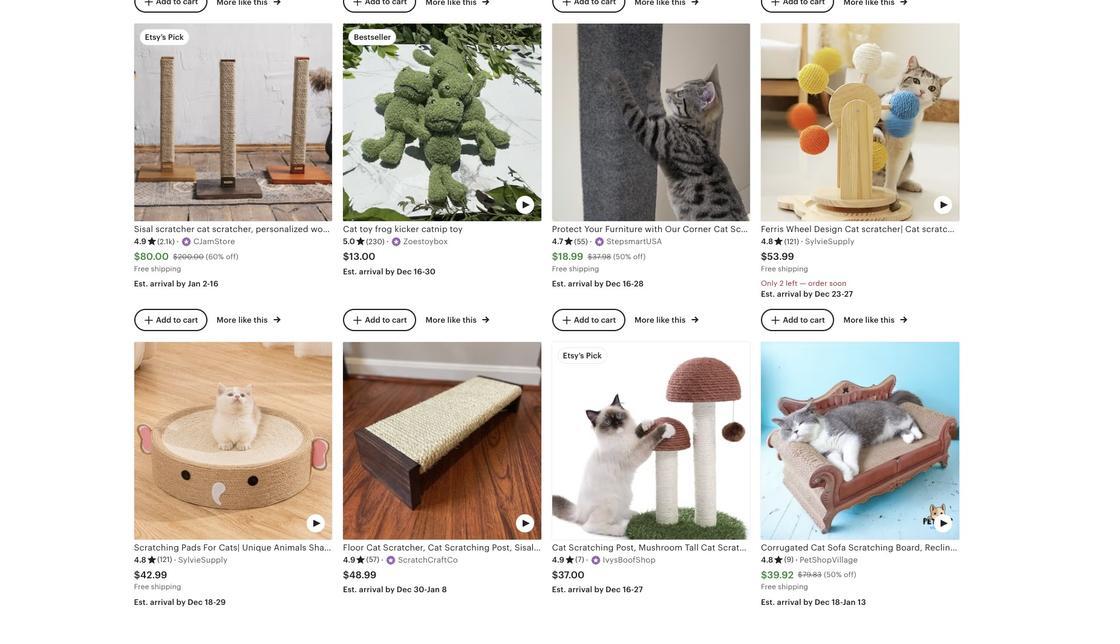 Task type: describe. For each thing, give the bounding box(es) containing it.
$ 13.00 est. arrival by dec 16-30
[[343, 251, 436, 276]]

add to cart button for 4.9
[[134, 309, 207, 331]]

(50% for 18.99
[[613, 253, 631, 261]]

cart for 5.0
[[392, 315, 407, 325]]

cat
[[343, 225, 357, 234]]

left
[[786, 279, 798, 288]]

more like this for 4.7
[[635, 316, 688, 325]]

(2.1k)
[[157, 238, 175, 246]]

like for 4.8
[[866, 316, 879, 325]]

$ for 42.99
[[134, 570, 140, 581]]

(57)
[[366, 556, 379, 565]]

like for 4.7
[[656, 316, 670, 325]]

(50% for 39.92
[[824, 571, 842, 580]]

· for sisal scratcher cat scratcher, personalized wooden cat scratching post, cat toy personalized, different colors of wood, 20 metrs of rope image
[[177, 237, 179, 246]]

etsy's for est. arrival by
[[563, 351, 584, 360]]

est. inside $ 37.00 est. arrival by dec 16-27
[[552, 586, 566, 595]]

(9)
[[784, 556, 794, 565]]

$ for 39.92
[[761, 570, 767, 581]]

add for 4.9
[[156, 315, 171, 325]]

cart for 4.7
[[601, 315, 616, 325]]

200.00
[[178, 253, 204, 261]]

corrugated cat sofa scratching board, recliner cat paw board, pet supplies, cat toys,  cat board cat nest image
[[761, 342, 959, 540]]

· for cat scratching post, mushroom tall cat scratcher featuring natural scratching poles and interactive toy ball for cats. cats will love! image
[[586, 556, 588, 565]]

13.00
[[349, 251, 376, 263]]

add for 4.8
[[783, 315, 799, 325]]

2 toy from the left
[[450, 225, 463, 234]]

free for 39.92
[[761, 583, 776, 592]]

arrival down 80.00
[[150, 279, 174, 289]]

cat scratching post, mushroom tall cat scratcher featuring natural scratching poles and interactive toy ball for cats. cats will love! image
[[552, 342, 750, 540]]

· right (55)
[[590, 237, 592, 246]]

(121) for 42.99
[[157, 556, 172, 565]]

arrival inside the $ 48.99 est. arrival by dec 30-jan 8
[[359, 586, 383, 595]]

shipping inside $ 53.99 free shipping
[[778, 265, 808, 273]]

$ 53.99 free shipping
[[761, 251, 808, 273]]

like for 4.9
[[238, 316, 252, 325]]

18- for 42.99
[[205, 598, 216, 607]]

more for 5.0
[[426, 316, 445, 325]]

add for 5.0
[[365, 315, 380, 325]]

more like this for 4.9
[[217, 316, 270, 325]]

2 horizontal spatial jan
[[843, 598, 856, 607]]

37.00
[[558, 570, 585, 581]]

add to cart button for 4.7
[[552, 309, 625, 331]]

dec inside only 2 left — order soon est. arrival by dec 23-27
[[815, 290, 830, 299]]

16- for 37.00
[[623, 586, 634, 595]]

cat toy frog kicker catnip toy
[[343, 225, 463, 234]]

$ 48.99 est. arrival by dec 30-jan 8
[[343, 570, 447, 595]]

16- for 13.00
[[414, 267, 425, 276]]

product video element for 13.00
[[343, 24, 541, 222]]

more like this link for 4.7
[[635, 314, 699, 327]]

add to cart for 5.0
[[365, 315, 407, 325]]

more for 4.8
[[844, 316, 864, 325]]

4.9 for 37.00
[[552, 556, 564, 565]]

arrival down 39.92
[[777, 598, 802, 607]]

this for 4.8
[[881, 316, 895, 325]]

8
[[442, 586, 447, 595]]

arrival inside $ 37.00 est. arrival by dec 16-27
[[568, 586, 592, 595]]

$ for 80.00
[[134, 251, 140, 263]]

off) for 80.00
[[226, 253, 238, 261]]

(230)
[[366, 238, 385, 246]]

more like this link for 4.9
[[217, 314, 281, 327]]

this for 4.9
[[254, 316, 268, 325]]

est. inside $ 13.00 est. arrival by dec 16-30
[[343, 267, 357, 276]]

this for 5.0
[[463, 316, 477, 325]]

to for 4.8
[[800, 315, 808, 325]]

free inside $ 53.99 free shipping
[[761, 265, 776, 273]]

more like this for 4.8
[[844, 316, 897, 325]]

4.8 up 39.92
[[761, 556, 773, 565]]

add to cart for 4.7
[[574, 315, 616, 325]]

4.7
[[552, 237, 563, 246]]

arrival down '$ 18.99 $ 37.98 (50% off) free shipping'
[[568, 279, 592, 289]]

37.98
[[593, 253, 611, 261]]

53.99
[[767, 251, 794, 263]]

shipping inside $ 42.99 free shipping
[[151, 583, 181, 592]]

est. down 18.99
[[552, 279, 566, 289]]

product video element for 42.99
[[134, 342, 332, 540]]

shipping for 80.00
[[151, 265, 181, 273]]

79.83
[[803, 571, 822, 580]]

(121) for 53.99
[[784, 238, 799, 246]]

cart for 4.9
[[183, 315, 198, 325]]

30
[[425, 267, 436, 276]]

est. arrival by dec 18-29
[[134, 598, 226, 607]]

arrival inside only 2 left — order soon est. arrival by dec 23-27
[[777, 290, 802, 299]]

est. arrival by dec 18-jan 13
[[761, 598, 866, 607]]

only 2 left — order soon est. arrival by dec 23-27
[[761, 279, 853, 299]]

like for 5.0
[[447, 316, 461, 325]]

est. inside the $ 48.99 est. arrival by dec 30-jan 8
[[343, 586, 357, 595]]

(60%
[[206, 253, 224, 261]]

to for 5.0
[[382, 315, 390, 325]]

est. down 39.92
[[761, 598, 775, 607]]

· for cat toy frog kicker catnip toy image
[[386, 237, 389, 246]]

—
[[800, 279, 806, 288]]

(7)
[[575, 556, 584, 565]]

arrival inside $ 13.00 est. arrival by dec 16-30
[[359, 267, 383, 276]]

cat toy frog kicker catnip toy image
[[343, 24, 541, 222]]

48.99
[[349, 570, 377, 581]]

$ for 37.00
[[552, 570, 558, 581]]

est. arrival by dec 16-28
[[552, 279, 644, 289]]

· for scratching pads for cats| unique animals shape designed |cat scratch board｜cat bed|cat scratcher | pet furniture｜sisal cat scratching post image
[[174, 556, 176, 565]]

add to cart button for 5.0
[[343, 309, 416, 331]]

more for 4.9
[[217, 316, 236, 325]]

arrival down $ 42.99 free shipping
[[150, 598, 174, 607]]

0 horizontal spatial 4.9
[[134, 237, 146, 246]]

23-
[[832, 290, 844, 299]]

$ for 48.99
[[343, 570, 349, 581]]

shipping for 18.99
[[569, 265, 599, 273]]

$ 80.00 $ 200.00 (60% off) free shipping
[[134, 251, 238, 273]]

product video element for 53.99
[[761, 24, 959, 222]]



Task type: locate. For each thing, give the bounding box(es) containing it.
dec
[[397, 267, 412, 276], [606, 279, 621, 289], [815, 290, 830, 299], [397, 586, 412, 595], [606, 586, 621, 595], [188, 598, 203, 607], [815, 598, 830, 607]]

2 more from the left
[[426, 316, 445, 325]]

more down 16
[[217, 316, 236, 325]]

scratching pads for cats| unique animals shape designed |cat scratch board｜cat bed|cat scratcher | pet furniture｜sisal cat scratching post image
[[134, 342, 332, 540]]

more
[[217, 316, 236, 325], [426, 316, 445, 325], [635, 316, 654, 325], [844, 316, 864, 325]]

add to cart button down only 2 left — order soon est. arrival by dec 23-27
[[761, 309, 834, 331]]

0 horizontal spatial jan
[[188, 279, 201, 289]]

$ for 13.00
[[343, 251, 349, 263]]

(121)
[[784, 238, 799, 246], [157, 556, 172, 565]]

more like this link down 16
[[217, 314, 281, 327]]

2
[[780, 279, 784, 288]]

3 like from the left
[[656, 316, 670, 325]]

to down est. arrival by dec 16-28
[[591, 315, 599, 325]]

to
[[173, 315, 181, 325], [382, 315, 390, 325], [591, 315, 599, 325], [800, 315, 808, 325]]

dec inside the $ 48.99 est. arrival by dec 30-jan 8
[[397, 586, 412, 595]]

3 cart from the left
[[601, 315, 616, 325]]

to for 4.9
[[173, 315, 181, 325]]

18- for 39.92
[[832, 598, 843, 607]]

1 more like this link from the left
[[217, 314, 281, 327]]

off) right the 79.83
[[844, 571, 856, 580]]

0 vertical spatial (50%
[[613, 253, 631, 261]]

0 vertical spatial jan
[[188, 279, 201, 289]]

2 add from the left
[[365, 315, 380, 325]]

1 toy from the left
[[360, 225, 373, 234]]

0 horizontal spatial 27
[[634, 586, 643, 595]]

etsy's pick
[[145, 33, 184, 42], [563, 351, 602, 360]]

· right (9) on the right bottom
[[796, 556, 798, 565]]

cart down est. arrival by dec 16-28
[[601, 315, 616, 325]]

1 horizontal spatial 4.9
[[343, 556, 355, 565]]

shipping up left
[[778, 265, 808, 273]]

to for 4.7
[[591, 315, 599, 325]]

arrival down 37.00
[[568, 586, 592, 595]]

1 to from the left
[[173, 315, 181, 325]]

soon
[[830, 279, 847, 288]]

1 horizontal spatial (121)
[[784, 238, 799, 246]]

3 add from the left
[[574, 315, 589, 325]]

0 vertical spatial (121)
[[784, 238, 799, 246]]

cart down only 2 left — order soon est. arrival by dec 23-27
[[810, 315, 825, 325]]

pick for est. arrival by
[[586, 351, 602, 360]]

(50% inside '$ 18.99 $ 37.98 (50% off) free shipping'
[[613, 253, 631, 261]]

more like this link down 28 at the right
[[635, 314, 699, 327]]

0 horizontal spatial (121)
[[157, 556, 172, 565]]

28
[[634, 279, 644, 289]]

add to cart down $ 13.00 est. arrival by dec 16-30
[[365, 315, 407, 325]]

etsy's pick for est. arrival by
[[563, 351, 602, 360]]

by
[[385, 267, 395, 276], [176, 279, 186, 289], [594, 279, 604, 289], [803, 290, 813, 299], [385, 586, 395, 595], [594, 586, 604, 595], [176, 598, 186, 607], [803, 598, 813, 607]]

4 more like this link from the left
[[844, 314, 908, 327]]

3 to from the left
[[591, 315, 599, 325]]

add down est. arrival by dec 16-28
[[574, 315, 589, 325]]

3 this from the left
[[672, 316, 686, 325]]

add to cart down est. arrival by jan 2-16
[[156, 315, 198, 325]]

(121) up the 53.99
[[784, 238, 799, 246]]

ferris wheel design cat scratcher| cat scratching post | modern cat furniture |wood cat scratcher| sisal balls&wood base| unique cat tree image
[[761, 24, 959, 222]]

1 horizontal spatial toy
[[450, 225, 463, 234]]

1 vertical spatial (121)
[[157, 556, 172, 565]]

add to cart
[[156, 315, 198, 325], [365, 315, 407, 325], [574, 315, 616, 325], [783, 315, 825, 325]]

(50% right the "37.98"
[[613, 253, 631, 261]]

est. down 80.00
[[134, 279, 148, 289]]

4 add to cart from the left
[[783, 315, 825, 325]]

(50%
[[613, 253, 631, 261], [824, 571, 842, 580]]

4.9 up 80.00
[[134, 237, 146, 246]]

$ 42.99 free shipping
[[134, 570, 181, 592]]

add to cart button
[[134, 309, 207, 331], [343, 309, 416, 331], [552, 309, 625, 331], [761, 309, 834, 331]]

shipping for 39.92
[[778, 583, 808, 592]]

free down 80.00
[[134, 265, 149, 273]]

add to cart down est. arrival by dec 16-28
[[574, 315, 616, 325]]

off)
[[226, 253, 238, 261], [633, 253, 646, 261], [844, 571, 856, 580]]

est. down 37.00
[[552, 586, 566, 595]]

2 this from the left
[[463, 316, 477, 325]]

0 horizontal spatial 18-
[[205, 598, 216, 607]]

jan inside the $ 48.99 est. arrival by dec 30-jan 8
[[427, 586, 440, 595]]

cart down est. arrival by jan 2-16
[[183, 315, 198, 325]]

catnip
[[422, 225, 448, 234]]

2 to from the left
[[382, 315, 390, 325]]

0 vertical spatial 16-
[[414, 267, 425, 276]]

1 vertical spatial 16-
[[623, 279, 634, 289]]

1 horizontal spatial etsy's pick
[[563, 351, 602, 360]]

more like this link down '30'
[[426, 314, 490, 327]]

shipping inside $ 80.00 $ 200.00 (60% off) free shipping
[[151, 265, 181, 273]]

dec inside $ 13.00 est. arrival by dec 16-30
[[397, 267, 412, 276]]

0 horizontal spatial pick
[[168, 33, 184, 42]]

0 horizontal spatial etsy's
[[145, 33, 166, 42]]

est. arrival by jan 2-16
[[134, 279, 219, 289]]

add to cart for 4.8
[[783, 315, 825, 325]]

1 vertical spatial etsy's pick
[[563, 351, 602, 360]]

add to cart down only 2 left — order soon est. arrival by dec 23-27
[[783, 315, 825, 325]]

$ 37.00 est. arrival by dec 16-27
[[552, 570, 643, 595]]

pick for free shipping
[[168, 33, 184, 42]]

1 this from the left
[[254, 316, 268, 325]]

16- inside $ 13.00 est. arrival by dec 16-30
[[414, 267, 425, 276]]

cart
[[183, 315, 198, 325], [392, 315, 407, 325], [601, 315, 616, 325], [810, 315, 825, 325]]

etsy's
[[145, 33, 166, 42], [563, 351, 584, 360]]

like
[[238, 316, 252, 325], [447, 316, 461, 325], [656, 316, 670, 325], [866, 316, 879, 325]]

5.0
[[343, 237, 355, 246]]

cart for 4.8
[[810, 315, 825, 325]]

more like this down '30'
[[426, 316, 479, 325]]

toy up (230)
[[360, 225, 373, 234]]

0 vertical spatial 27
[[844, 290, 853, 299]]

2 horizontal spatial 4.9
[[552, 556, 564, 565]]

shipping down 39.92
[[778, 583, 808, 592]]

jan
[[188, 279, 201, 289], [427, 586, 440, 595], [843, 598, 856, 607]]

more like this for 5.0
[[426, 316, 479, 325]]

1 vertical spatial pick
[[586, 351, 602, 360]]

bestseller
[[354, 33, 391, 42]]

0 horizontal spatial etsy's pick
[[145, 33, 184, 42]]

1 horizontal spatial pick
[[586, 351, 602, 360]]

cart down $ 13.00 est. arrival by dec 16-30
[[392, 315, 407, 325]]

· for corrugated cat sofa scratching board, recliner cat paw board, pet supplies, cat toys,  cat board cat nest 'image' in the bottom right of the page
[[796, 556, 798, 565]]

1 vertical spatial (50%
[[824, 571, 842, 580]]

4.8 up 42.99
[[134, 556, 146, 565]]

more like this down "23-"
[[844, 316, 897, 325]]

0 vertical spatial etsy's pick
[[145, 33, 184, 42]]

shipping down 80.00
[[151, 265, 181, 273]]

est. inside only 2 left — order soon est. arrival by dec 23-27
[[761, 290, 775, 299]]

off) inside $ 39.92 $ 79.83 (50% off) free shipping
[[844, 571, 856, 580]]

1 vertical spatial 27
[[634, 586, 643, 595]]

42.99
[[140, 570, 167, 581]]

4.8 for 42.99
[[134, 556, 146, 565]]

$
[[134, 251, 140, 263], [343, 251, 349, 263], [552, 251, 558, 263], [761, 251, 767, 263], [173, 253, 178, 261], [588, 253, 593, 261], [134, 570, 140, 581], [343, 570, 349, 581], [552, 570, 558, 581], [761, 570, 767, 581], [798, 571, 803, 580]]

39.92
[[767, 570, 794, 581]]

3 more like this from the left
[[635, 316, 688, 325]]

off) inside $ 80.00 $ 200.00 (60% off) free shipping
[[226, 253, 238, 261]]

arrival
[[359, 267, 383, 276], [150, 279, 174, 289], [568, 279, 592, 289], [777, 290, 802, 299], [359, 586, 383, 595], [568, 586, 592, 595], [150, 598, 174, 607], [777, 598, 802, 607]]

13
[[858, 598, 866, 607]]

· right (230)
[[386, 237, 389, 246]]

· right (7)
[[586, 556, 588, 565]]

1 horizontal spatial jan
[[427, 586, 440, 595]]

$ inside $ 13.00 est. arrival by dec 16-30
[[343, 251, 349, 263]]

27 inside only 2 left — order soon est. arrival by dec 23-27
[[844, 290, 853, 299]]

sisal scratcher cat scratcher, personalized wooden cat scratching post, cat toy personalized, different colors of wood, 20 metrs of rope image
[[134, 24, 332, 222]]

by inside $ 13.00 est. arrival by dec 16-30
[[385, 267, 395, 276]]

more like this down 28 at the right
[[635, 316, 688, 325]]

more like this
[[217, 316, 270, 325], [426, 316, 479, 325], [635, 316, 688, 325], [844, 316, 897, 325]]

18-
[[205, 598, 216, 607], [832, 598, 843, 607]]

4.8 for 53.99
[[761, 237, 773, 246]]

add for 4.7
[[574, 315, 589, 325]]

free inside $ 80.00 $ 200.00 (60% off) free shipping
[[134, 265, 149, 273]]

toy
[[360, 225, 373, 234], [450, 225, 463, 234]]

4.9 for 48.99
[[343, 556, 355, 565]]

this for 4.7
[[672, 316, 686, 325]]

product video element for 48.99
[[343, 342, 541, 540]]

16
[[210, 279, 219, 289]]

more like this link down "23-"
[[844, 314, 908, 327]]

shipping down 42.99
[[151, 583, 181, 592]]

add down only 2 left — order soon est. arrival by dec 23-27
[[783, 315, 799, 325]]

$ inside $ 53.99 free shipping
[[761, 251, 767, 263]]

0 horizontal spatial (50%
[[613, 253, 631, 261]]

more like this link for 5.0
[[426, 314, 490, 327]]

floor cat scratcher, cat scratching post, sisal rope cat scratcher, cat scratch modern, wooden cat scratching post, horizontal cat scratcher image
[[343, 342, 541, 540]]

free for 18.99
[[552, 265, 567, 273]]

29
[[216, 598, 226, 607]]

· up $ 53.99 free shipping
[[801, 237, 803, 246]]

2 add to cart from the left
[[365, 315, 407, 325]]

shipping down 18.99
[[569, 265, 599, 273]]

1 add to cart button from the left
[[134, 309, 207, 331]]

1 horizontal spatial 27
[[844, 290, 853, 299]]

more down '30'
[[426, 316, 445, 325]]

1 cart from the left
[[183, 315, 198, 325]]

add
[[156, 315, 171, 325], [365, 315, 380, 325], [574, 315, 589, 325], [783, 315, 799, 325]]

· right (2.1k)
[[177, 237, 179, 246]]

2 18- from the left
[[832, 598, 843, 607]]

arrival down the 13.00
[[359, 267, 383, 276]]

4 more like this from the left
[[844, 316, 897, 325]]

4.8 up the 53.99
[[761, 237, 773, 246]]

$ inside the $ 48.99 est. arrival by dec 30-jan 8
[[343, 570, 349, 581]]

$ 18.99 $ 37.98 (50% off) free shipping
[[552, 251, 646, 273]]

free down 18.99
[[552, 265, 567, 273]]

18.99
[[558, 251, 584, 263]]

arrival down left
[[777, 290, 802, 299]]

4 like from the left
[[866, 316, 879, 325]]

free
[[134, 265, 149, 273], [552, 265, 567, 273], [761, 265, 776, 273], [134, 583, 149, 592], [761, 583, 776, 592]]

$ inside $ 37.00 est. arrival by dec 16-27
[[552, 570, 558, 581]]

this
[[254, 316, 268, 325], [463, 316, 477, 325], [672, 316, 686, 325], [881, 316, 895, 325]]

2 vertical spatial 16-
[[623, 586, 634, 595]]

by inside only 2 left — order soon est. arrival by dec 23-27
[[803, 290, 813, 299]]

dec inside $ 37.00 est. arrival by dec 16-27
[[606, 586, 621, 595]]

more down "23-"
[[844, 316, 864, 325]]

free down 42.99
[[134, 583, 149, 592]]

3 more like this link from the left
[[635, 314, 699, 327]]

add to cart button down $ 13.00 est. arrival by dec 16-30
[[343, 309, 416, 331]]

1 horizontal spatial etsy's
[[563, 351, 584, 360]]

est.
[[343, 267, 357, 276], [134, 279, 148, 289], [552, 279, 566, 289], [761, 290, 775, 299], [343, 586, 357, 595], [552, 586, 566, 595], [134, 598, 148, 607], [761, 598, 775, 607]]

1 horizontal spatial (50%
[[824, 571, 842, 580]]

free down 39.92
[[761, 583, 776, 592]]

order
[[808, 279, 828, 288]]

(50% right the 79.83
[[824, 571, 842, 580]]

shipping
[[151, 265, 181, 273], [569, 265, 599, 273], [778, 265, 808, 273], [151, 583, 181, 592], [778, 583, 808, 592]]

off) up 28 at the right
[[633, 253, 646, 261]]

1 add to cart from the left
[[156, 315, 198, 325]]

2 vertical spatial jan
[[843, 598, 856, 607]]

add to cart for 4.9
[[156, 315, 198, 325]]

0 vertical spatial etsy's
[[145, 33, 166, 42]]

4.8
[[761, 237, 773, 246], [134, 556, 146, 565], [761, 556, 773, 565]]

jan left 13
[[843, 598, 856, 607]]

by inside $ 37.00 est. arrival by dec 16-27
[[594, 586, 604, 595]]

30-
[[414, 586, 427, 595]]

more for 4.7
[[635, 316, 654, 325]]

4 this from the left
[[881, 316, 895, 325]]

1 horizontal spatial off)
[[633, 253, 646, 261]]

1 horizontal spatial 18-
[[832, 598, 843, 607]]

free inside $ 39.92 $ 79.83 (50% off) free shipping
[[761, 583, 776, 592]]

etsy's pick for free shipping
[[145, 33, 184, 42]]

2 cart from the left
[[392, 315, 407, 325]]

2 more like this from the left
[[426, 316, 479, 325]]

only
[[761, 279, 778, 288]]

kicker
[[395, 225, 419, 234]]

(121) up 42.99
[[157, 556, 172, 565]]

off) right (60%
[[226, 253, 238, 261]]

·
[[177, 237, 179, 246], [386, 237, 389, 246], [590, 237, 592, 246], [801, 237, 803, 246], [174, 556, 176, 565], [381, 556, 384, 565], [586, 556, 588, 565], [796, 556, 798, 565]]

1 add from the left
[[156, 315, 171, 325]]

4 more from the left
[[844, 316, 864, 325]]

4 add from the left
[[783, 315, 799, 325]]

est. down $ 42.99 free shipping
[[134, 598, 148, 607]]

shipping inside '$ 18.99 $ 37.98 (50% off) free shipping'
[[569, 265, 599, 273]]

16-
[[414, 267, 425, 276], [623, 279, 634, 289], [623, 586, 634, 595]]

80.00
[[140, 251, 169, 263]]

4 add to cart button from the left
[[761, 309, 834, 331]]

est. down the 13.00
[[343, 267, 357, 276]]

0 horizontal spatial toy
[[360, 225, 373, 234]]

· right (57)
[[381, 556, 384, 565]]

· for floor cat scratcher, cat scratching post, sisal rope cat scratcher, cat scratch modern, wooden cat scratching post, horizontal cat scratcher image
[[381, 556, 384, 565]]

to down est. arrival by jan 2-16
[[173, 315, 181, 325]]

toy right catnip
[[450, 225, 463, 234]]

off) inside '$ 18.99 $ 37.98 (50% off) free shipping'
[[633, 253, 646, 261]]

add down est. arrival by jan 2-16
[[156, 315, 171, 325]]

est. down only
[[761, 290, 775, 299]]

to down only 2 left — order soon est. arrival by dec 23-27
[[800, 315, 808, 325]]

2 horizontal spatial off)
[[844, 571, 856, 580]]

16- inside $ 37.00 est. arrival by dec 16-27
[[623, 586, 634, 595]]

2 add to cart button from the left
[[343, 309, 416, 331]]

· for ferris wheel design cat scratcher| cat scratching post | modern cat furniture |wood cat scratcher| sisal balls&wood base| unique cat tree image
[[801, 237, 803, 246]]

0 horizontal spatial off)
[[226, 253, 238, 261]]

0 vertical spatial pick
[[168, 33, 184, 42]]

$ 39.92 $ 79.83 (50% off) free shipping
[[761, 570, 856, 592]]

more like this down 16
[[217, 316, 270, 325]]

$ inside $ 42.99 free shipping
[[134, 570, 140, 581]]

add to cart button down est. arrival by jan 2-16
[[134, 309, 207, 331]]

arrival down 48.99
[[359, 586, 383, 595]]

shipping inside $ 39.92 $ 79.83 (50% off) free shipping
[[778, 583, 808, 592]]

add down $ 13.00 est. arrival by dec 16-30
[[365, 315, 380, 325]]

1 18- from the left
[[205, 598, 216, 607]]

· up $ 42.99 free shipping
[[174, 556, 176, 565]]

4.9 up 48.99
[[343, 556, 355, 565]]

1 more from the left
[[217, 316, 236, 325]]

(55)
[[574, 238, 588, 246]]

1 vertical spatial jan
[[427, 586, 440, 595]]

etsy's for free shipping
[[145, 33, 166, 42]]

1 like from the left
[[238, 316, 252, 325]]

more down 28 at the right
[[635, 316, 654, 325]]

2-
[[203, 279, 210, 289]]

2 like from the left
[[447, 316, 461, 325]]

4.9 up 37.00
[[552, 556, 564, 565]]

add to cart button for 4.8
[[761, 309, 834, 331]]

4 cart from the left
[[810, 315, 825, 325]]

off) for 18.99
[[633, 253, 646, 261]]

to down $ 13.00 est. arrival by dec 16-30
[[382, 315, 390, 325]]

27 inside $ 37.00 est. arrival by dec 16-27
[[634, 586, 643, 595]]

3 more from the left
[[635, 316, 654, 325]]

off) for 39.92
[[844, 571, 856, 580]]

by inside the $ 48.99 est. arrival by dec 30-jan 8
[[385, 586, 395, 595]]

27
[[844, 290, 853, 299], [634, 586, 643, 595]]

more like this link
[[217, 314, 281, 327], [426, 314, 490, 327], [635, 314, 699, 327], [844, 314, 908, 327]]

frog
[[375, 225, 392, 234]]

2 more like this link from the left
[[426, 314, 490, 327]]

jan left the 8
[[427, 586, 440, 595]]

4 to from the left
[[800, 315, 808, 325]]

4.9
[[134, 237, 146, 246], [343, 556, 355, 565], [552, 556, 564, 565]]

3 add to cart from the left
[[574, 315, 616, 325]]

jan left 2-
[[188, 279, 201, 289]]

pick
[[168, 33, 184, 42], [586, 351, 602, 360]]

free inside $ 42.99 free shipping
[[134, 583, 149, 592]]

1 more like this from the left
[[217, 316, 270, 325]]

3 add to cart button from the left
[[552, 309, 625, 331]]

more like this link for 4.8
[[844, 314, 908, 327]]

product video element
[[343, 24, 541, 222], [761, 24, 959, 222], [134, 342, 332, 540], [343, 342, 541, 540], [761, 342, 959, 540]]

add to cart button down est. arrival by dec 16-28
[[552, 309, 625, 331]]

1 vertical spatial etsy's
[[563, 351, 584, 360]]

$ for 53.99
[[761, 251, 767, 263]]

$ for 18.99
[[552, 251, 558, 263]]

(50% inside $ 39.92 $ 79.83 (50% off) free shipping
[[824, 571, 842, 580]]

free up only
[[761, 265, 776, 273]]

est. down 48.99
[[343, 586, 357, 595]]

protect your furniture with our corner cat scratcher: durable, two-sided, and safe for all cats - ideal cat furniture for claws and fun! image
[[552, 24, 750, 222]]

free for 80.00
[[134, 265, 149, 273]]

free inside '$ 18.99 $ 37.98 (50% off) free shipping'
[[552, 265, 567, 273]]



Task type: vqa. For each thing, say whether or not it's contained in the screenshot.
4
no



